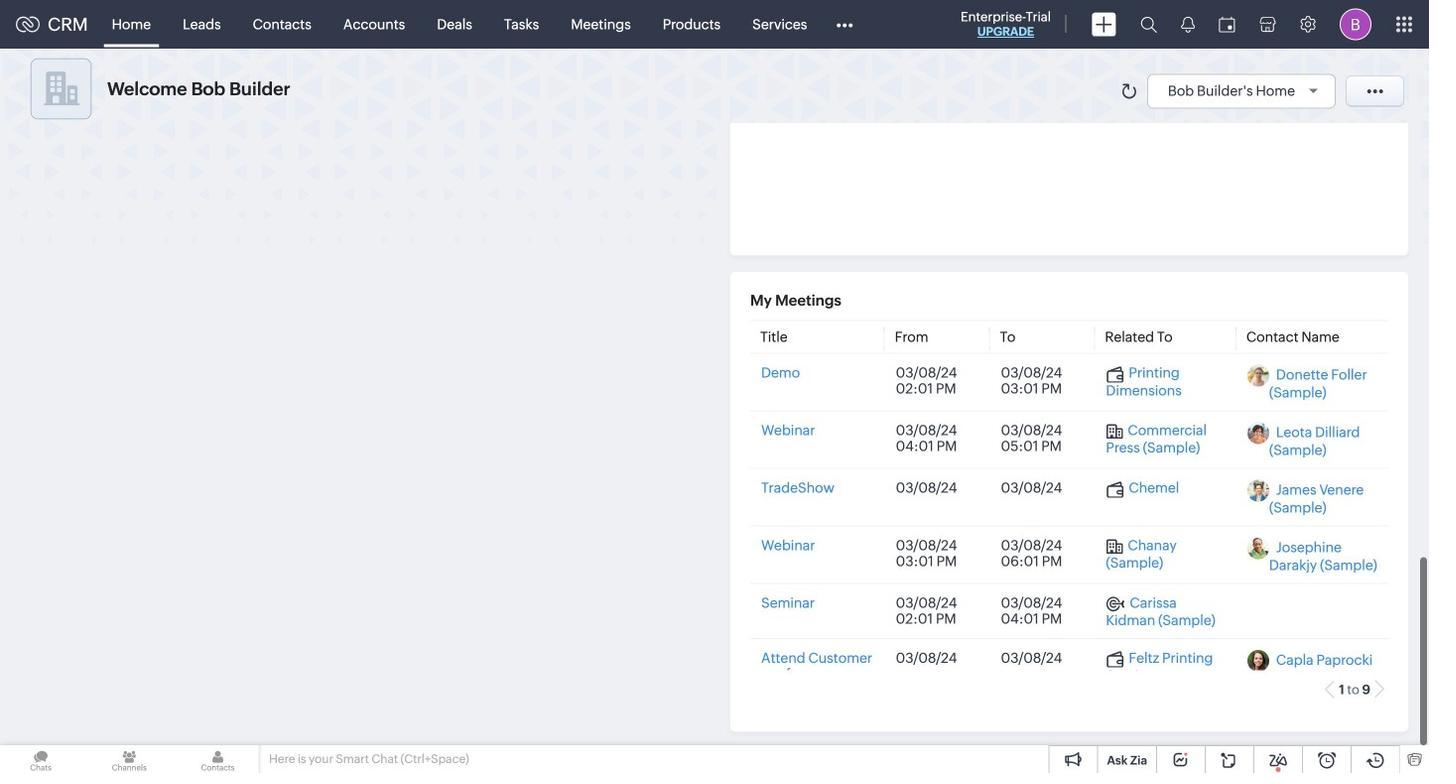 Task type: describe. For each thing, give the bounding box(es) containing it.
profile element
[[1328, 0, 1384, 48]]

chats image
[[0, 745, 82, 773]]

search element
[[1129, 0, 1169, 49]]

logo image
[[16, 16, 40, 32]]

contacts image
[[177, 745, 259, 773]]



Task type: vqa. For each thing, say whether or not it's contained in the screenshot.
Reminder
no



Task type: locate. For each thing, give the bounding box(es) containing it.
channels image
[[89, 745, 170, 773]]

create menu element
[[1080, 0, 1129, 48]]

profile image
[[1340, 8, 1372, 40]]

signals image
[[1181, 16, 1195, 33]]

create menu image
[[1092, 12, 1117, 36]]

Other Modules field
[[823, 8, 866, 40]]

signals element
[[1169, 0, 1207, 49]]

calendar image
[[1219, 16, 1236, 32]]

search image
[[1140, 16, 1157, 33]]



